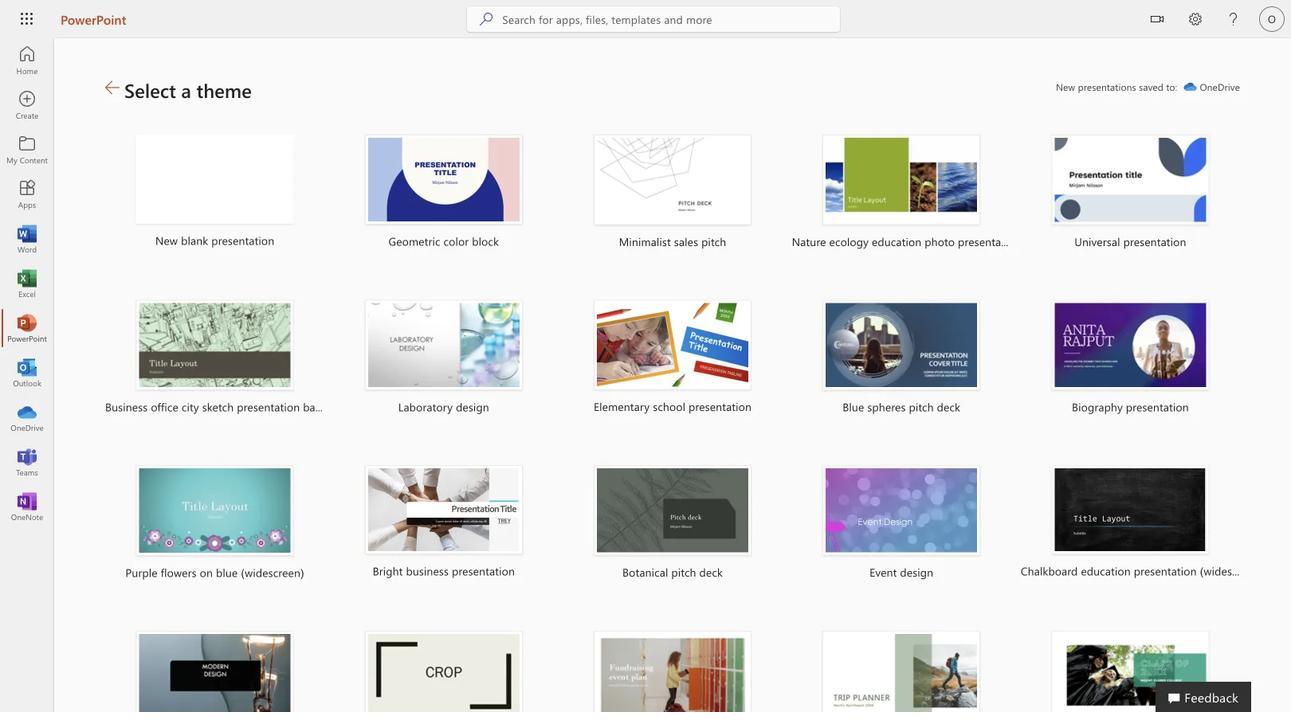 Task type: vqa. For each thing, say whether or not it's contained in the screenshot.
Sway
no



Task type: locate. For each thing, give the bounding box(es) containing it.
1 vertical spatial design
[[901, 565, 934, 580]]

biography presentation link
[[1021, 281, 1241, 437]]

excel image
[[19, 276, 35, 292]]

1 horizontal spatial new
[[1057, 81, 1076, 93]]

school
[[653, 400, 686, 414]]

presentation right sketch
[[237, 400, 300, 415]]

botanical
[[623, 565, 669, 580]]

blue spheres pitch deck link
[[792, 281, 1012, 437]]

 button
[[1139, 0, 1177, 41]]

feedback button
[[1156, 683, 1252, 713]]

pitch right sales
[[702, 235, 727, 249]]

0 horizontal spatial design
[[456, 400, 490, 415]]

select a theme
[[124, 77, 252, 103]]

presentation inside business office city sketch presentation background (widescreen) link
[[237, 400, 300, 415]]

event design
[[870, 565, 934, 580]]

education
[[872, 235, 922, 249], [1082, 564, 1131, 579]]

deck right botanical
[[700, 565, 723, 580]]

design
[[456, 400, 490, 415], [901, 565, 934, 580]]

education right chalkboard
[[1082, 564, 1131, 579]]

deck right spheres
[[938, 400, 961, 415]]

navigation
[[0, 38, 54, 530]]

purple flowers on blue (widescreen) image
[[136, 466, 294, 556]]

laboratory design link
[[334, 281, 554, 437]]

0 vertical spatial pitch
[[702, 235, 727, 249]]

graduation slideshow image
[[1052, 631, 1210, 713]]

new for new presentations saved to:
[[1057, 81, 1076, 93]]

pitch right botanical
[[672, 565, 697, 580]]

event
[[870, 565, 898, 580]]

None search field
[[468, 6, 841, 32]]

new left presentations
[[1057, 81, 1076, 93]]

presentation right universal
[[1124, 235, 1187, 249]]

new for new blank presentation
[[155, 233, 178, 248]]

education left photo
[[872, 235, 922, 249]]

bright business presentation image
[[365, 466, 523, 555]]

0 horizontal spatial pitch
[[672, 565, 697, 580]]

pitch
[[702, 235, 727, 249], [910, 400, 934, 415], [672, 565, 697, 580]]

1 vertical spatial deck
[[700, 565, 723, 580]]

presentation inside nature ecology education photo presentation link
[[959, 235, 1022, 249]]

universal presentation link
[[1021, 116, 1241, 272]]

purple flowers on blue (widescreen) link
[[105, 447, 325, 603]]

sketch
[[202, 400, 234, 415]]

business office city sketch presentation background (widescreen) link
[[105, 281, 429, 437]]

personal trip planner image
[[823, 631, 981, 713]]

0 horizontal spatial education
[[872, 235, 922, 249]]

flowers
[[161, 566, 197, 580]]

1 horizontal spatial design
[[901, 565, 934, 580]]

new presentations saved to:
[[1057, 81, 1178, 93]]

new blank presentation
[[155, 233, 275, 248]]

1 vertical spatial new
[[155, 233, 178, 248]]

presentation inside bright business presentation link
[[452, 564, 515, 579]]

(widescreen)
[[366, 400, 429, 415], [1201, 564, 1264, 579], [241, 566, 304, 580]]

2 vertical spatial pitch
[[672, 565, 697, 580]]

2 horizontal spatial pitch
[[910, 400, 934, 415]]

color
[[444, 234, 469, 249]]

chalkboard education presentation (widescreen) image
[[1052, 466, 1210, 555]]

0 vertical spatial education
[[872, 235, 922, 249]]

geometric color block link
[[334, 116, 554, 271]]

presentation inside chalkboard education presentation (widescreen) link
[[1135, 564, 1198, 579]]

presentation right biography
[[1127, 400, 1190, 415]]

presentation down chalkboard education presentation (widescreen) image on the right
[[1135, 564, 1198, 579]]

to:
[[1167, 81, 1178, 93]]

presentation right business at the left bottom
[[452, 564, 515, 579]]

pitch for spheres
[[910, 400, 934, 415]]

purple
[[126, 566, 158, 580]]

presentation right the blank
[[212, 233, 275, 248]]

new inside templates element
[[155, 233, 178, 248]]

onenote image
[[19, 499, 35, 515]]

design for laboratory design
[[456, 400, 490, 415]]

minimalist sales pitch image
[[594, 135, 752, 225]]

design for event design
[[901, 565, 934, 580]]

blank
[[181, 233, 208, 248]]

presentation right photo
[[959, 235, 1022, 249]]

business
[[105, 400, 148, 415]]

presentation right school
[[689, 400, 752, 414]]

universal presentation image
[[1052, 135, 1210, 225]]

event design image
[[823, 466, 981, 556]]

elementary school presentation
[[594, 400, 752, 414]]

1 horizontal spatial pitch
[[702, 235, 727, 249]]

deck
[[938, 400, 961, 415], [700, 565, 723, 580]]

design right laboratory
[[456, 400, 490, 415]]

1 vertical spatial pitch
[[910, 400, 934, 415]]

new
[[1057, 81, 1076, 93], [155, 233, 178, 248]]

pitch right spheres
[[910, 400, 934, 415]]

o button
[[1254, 0, 1292, 38]]

new left the blank
[[155, 233, 178, 248]]

biography presentation image
[[1052, 300, 1210, 391]]

botanical pitch deck
[[623, 565, 723, 580]]

a
[[181, 77, 191, 103]]

presentation
[[212, 233, 275, 248], [959, 235, 1022, 249], [1124, 235, 1187, 249], [689, 400, 752, 414], [237, 400, 300, 415], [1127, 400, 1190, 415], [452, 564, 515, 579], [1135, 564, 1198, 579]]

event planning deck image
[[594, 631, 752, 713]]

0 vertical spatial new
[[1057, 81, 1076, 93]]

1 horizontal spatial deck
[[938, 400, 961, 415]]

design right event
[[901, 565, 934, 580]]

elementary school presentation image
[[594, 300, 752, 391]]

minimalist sales pitch link
[[563, 116, 783, 272]]

business
[[406, 564, 449, 579]]

1 horizontal spatial (widescreen)
[[366, 400, 429, 415]]

onedrive image
[[19, 410, 35, 426]]

event design link
[[792, 447, 1012, 602]]

powerpoint banner
[[0, 0, 1292, 41]]

pitch for sales
[[702, 235, 727, 249]]

nature ecology education photo presentation
[[792, 235, 1022, 249]]

0 vertical spatial design
[[456, 400, 490, 415]]

presentation inside universal presentation "link"
[[1124, 235, 1187, 249]]

outlook image
[[19, 365, 35, 381]]

1 vertical spatial education
[[1082, 564, 1131, 579]]

blue
[[843, 400, 865, 415]]

0 horizontal spatial new
[[155, 233, 178, 248]]



Task type: describe. For each thing, give the bounding box(es) containing it.
nature
[[792, 235, 827, 249]]

laboratory design image
[[365, 300, 523, 391]]

photo
[[925, 235, 955, 249]]

teams image
[[19, 455, 35, 471]]

nature ecology education photo presentation link
[[792, 116, 1022, 272]]

presentation inside new blank presentation link
[[212, 233, 275, 248]]

1 horizontal spatial education
[[1082, 564, 1131, 579]]

spheres
[[868, 400, 906, 415]]

my content image
[[19, 142, 35, 158]]

bright business presentation link
[[334, 447, 554, 601]]

city
[[182, 400, 199, 415]]

geometric color block
[[389, 234, 499, 249]]

home image
[[19, 53, 35, 69]]

select
[[124, 77, 176, 103]]

create image
[[19, 97, 35, 113]]

0 horizontal spatial deck
[[700, 565, 723, 580]]

2 horizontal spatial (widescreen)
[[1201, 564, 1264, 579]]

powerpoint
[[61, 10, 126, 28]]

minimalist sales pitch
[[619, 235, 727, 249]]

0 vertical spatial deck
[[938, 400, 961, 415]]

minimalist
[[619, 235, 671, 249]]

feedback
[[1185, 689, 1239, 706]]

theme
[[197, 77, 252, 103]]

modern design image
[[136, 631, 294, 713]]

apps image
[[19, 187, 35, 203]]

chalkboard education presentation (widescreen)
[[1021, 564, 1264, 579]]

presentation inside elementary school presentation link
[[689, 400, 752, 414]]


[[1152, 13, 1164, 26]]

geometric
[[389, 234, 441, 249]]

bright business presentation
[[373, 564, 515, 579]]

bright
[[373, 564, 403, 579]]

laboratory design
[[399, 400, 490, 415]]

new blank presentation link
[[105, 116, 325, 270]]

o
[[1269, 13, 1277, 25]]

blue
[[216, 566, 238, 580]]

word image
[[19, 231, 35, 247]]

sales
[[675, 235, 699, 249]]

blue spheres pitch deck image
[[823, 300, 981, 391]]

templates element
[[105, 116, 1264, 713]]

office
[[151, 400, 179, 415]]

background
[[303, 400, 363, 415]]

nature ecology education photo presentation image
[[823, 135, 981, 225]]

chalkboard education presentation (widescreen) link
[[1021, 447, 1264, 601]]

chalkboard
[[1021, 564, 1078, 579]]

presentation inside biography presentation link
[[1127, 400, 1190, 415]]

purple flowers on blue (widescreen)
[[126, 566, 304, 580]]

saved
[[1140, 81, 1164, 93]]

business office city sketch presentation background (widescreen) image
[[136, 300, 294, 391]]

botanical pitch deck image
[[594, 466, 752, 556]]

0 horizontal spatial (widescreen)
[[241, 566, 304, 580]]

block
[[472, 234, 499, 249]]

geometric color block image
[[365, 135, 523, 225]]

crop image
[[365, 631, 523, 713]]

presentations
[[1079, 81, 1137, 93]]

biography
[[1073, 400, 1124, 415]]

ecology
[[830, 235, 869, 249]]

laboratory
[[399, 400, 453, 415]]

on
[[200, 566, 213, 580]]

onedrive
[[1201, 81, 1241, 93]]

universal
[[1075, 235, 1121, 249]]

elementary school presentation link
[[563, 281, 783, 437]]

botanical pitch deck link
[[563, 447, 783, 602]]

elementary
[[594, 400, 650, 414]]

universal presentation
[[1075, 235, 1187, 249]]

business office city sketch presentation background (widescreen)
[[105, 400, 429, 415]]

biography presentation
[[1073, 400, 1190, 415]]

powerpoint image
[[19, 321, 35, 337]]

Search box. Suggestions appear as you type. search field
[[503, 6, 841, 32]]

blue spheres pitch deck
[[843, 400, 961, 415]]



